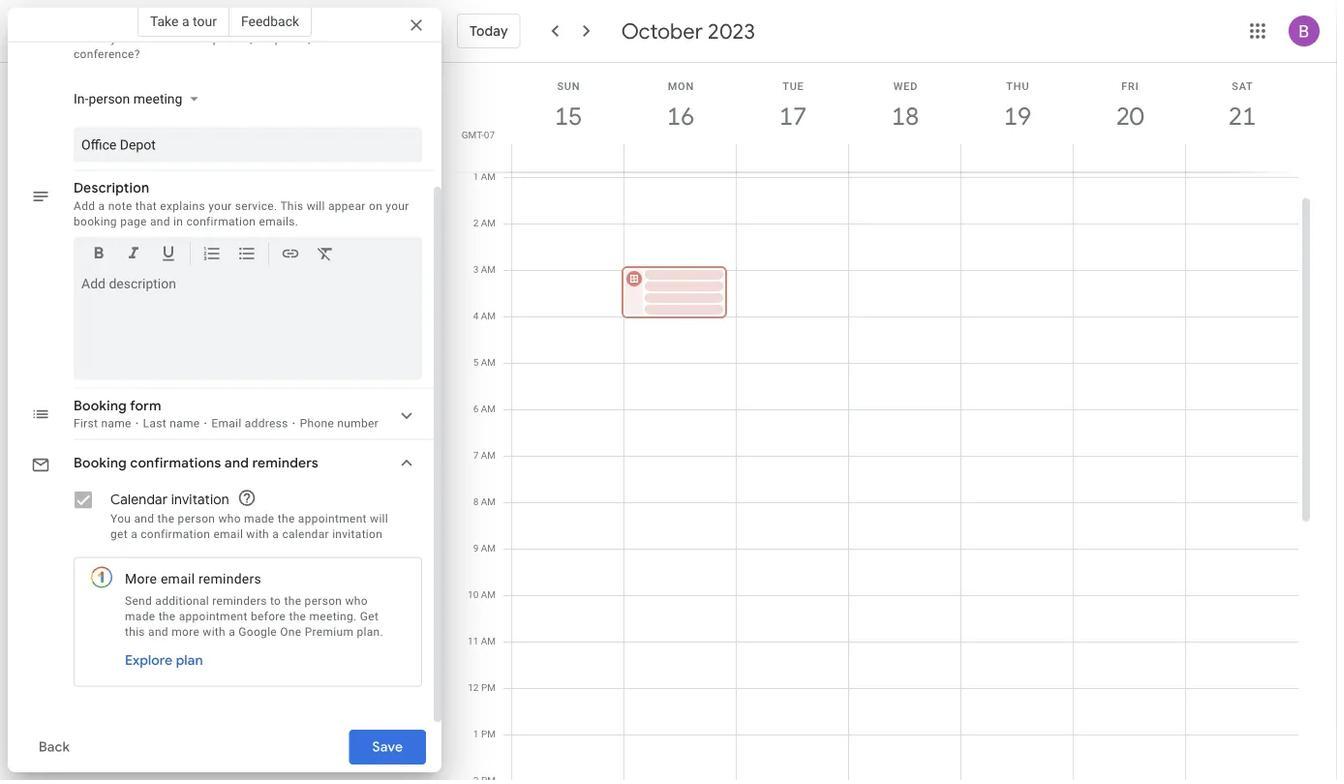 Task type: vqa. For each thing, say whether or not it's contained in the screenshot.


Task type: locate. For each thing, give the bounding box(es) containing it.
thu
[[1007, 80, 1030, 92]]

1 your from the left
[[208, 200, 232, 213]]

7 cell from the left
[[1186, 130, 1299, 781]]

the up one
[[289, 610, 306, 624]]

italic image
[[124, 244, 143, 267]]

pm
[[481, 682, 496, 694], [481, 729, 496, 740]]

email inside more email reminders send additional reminders to the person who made the appointment before the meeting. get this and more with a google one premium plan.
[[161, 572, 195, 588]]

1 vertical spatial to
[[270, 595, 281, 608]]

person inside more email reminders send additional reminders to the person who made the appointment before the meeting. get this and more with a google one premium plan.
[[305, 595, 342, 608]]

1 vertical spatial made
[[125, 610, 155, 624]]

a left calendar on the bottom left of page
[[272, 528, 279, 541]]

am for 10 am
[[481, 589, 496, 601]]

5 am from the top
[[481, 357, 496, 368]]

1 horizontal spatial name
[[170, 417, 200, 431]]

email down calendar invitation
[[213, 528, 243, 541]]

am right the 2
[[481, 217, 496, 229]]

1 for 1 am
[[473, 171, 479, 183]]

in down explains
[[173, 215, 183, 229]]

1 vertical spatial with
[[203, 626, 226, 639]]

explore
[[125, 653, 173, 670]]

meeting.
[[309, 610, 357, 624]]

2 vertical spatial person
[[305, 595, 342, 608]]

16
[[666, 100, 693, 132]]

friday, october 20 element
[[1108, 94, 1152, 138]]

like
[[133, 32, 152, 46]]

numbered list image
[[202, 244, 222, 267]]

to right like
[[155, 32, 166, 46]]

11 am from the top
[[481, 636, 496, 647]]

17
[[778, 100, 806, 132]]

person
[[89, 91, 130, 107], [178, 512, 215, 526], [305, 595, 342, 608]]

name right last
[[170, 417, 200, 431]]

your left the 'service.'
[[208, 200, 232, 213]]

0 vertical spatial pm
[[481, 682, 496, 694]]

a inside description add a note that explains your service. this will appear on your booking page and in confirmation emails.
[[98, 200, 105, 213]]

1 pm from the top
[[481, 682, 496, 694]]

and down calendar at the bottom left
[[134, 512, 154, 526]]

calendar invitation
[[110, 492, 229, 509]]

15 column header
[[511, 63, 625, 172]]

saturday, october 21 element
[[1220, 94, 1265, 138]]

and inside dropdown button
[[225, 455, 249, 473]]

grid
[[449, 63, 1314, 781]]

1 horizontal spatial who
[[345, 595, 368, 608]]

person down calendar invitation
[[178, 512, 215, 526]]

confirmation down calendar invitation
[[141, 528, 210, 541]]

4 cell from the left
[[849, 130, 962, 781]]

0 vertical spatial appointment
[[298, 512, 367, 526]]

you and the person who made the appointment will get a confirmation email with a calendar invitation
[[110, 512, 388, 541]]

am right the 6 on the left of the page
[[481, 403, 496, 415]]

a inside more email reminders send additional reminders to the person who made the appointment before the meeting. get this and more with a google one premium plan.
[[229, 626, 235, 639]]

1 horizontal spatial email
[[213, 528, 243, 541]]

bulleted list image
[[237, 244, 257, 267]]

am for 11 am
[[481, 636, 496, 647]]

1 horizontal spatial to
[[270, 595, 281, 608]]

a inside button
[[182, 13, 189, 29]]

with
[[246, 528, 269, 541], [203, 626, 226, 639]]

remove formatting image
[[316, 244, 335, 267]]

9
[[473, 543, 479, 554]]

booking up first name
[[74, 398, 127, 415]]

reminders
[[252, 455, 319, 473], [199, 572, 261, 588], [212, 595, 267, 608]]

2 your from the left
[[386, 200, 409, 213]]

4 am from the top
[[481, 310, 496, 322]]

reminders down address
[[252, 455, 319, 473]]

who up the get
[[345, 595, 368, 608]]

1 cell from the left
[[512, 130, 625, 781]]

0 horizontal spatial your
[[208, 200, 232, 213]]

0 vertical spatial 1
[[473, 171, 479, 183]]

with left calendar on the bottom left of page
[[246, 528, 269, 541]]

to
[[155, 32, 166, 46], [270, 595, 281, 608]]

20
[[1115, 100, 1143, 132]]

15
[[553, 100, 581, 132]]

pm right "12"
[[481, 682, 496, 694]]

1 1 from the top
[[473, 171, 479, 183]]

gmt-
[[462, 129, 484, 140]]

and right this
[[148, 626, 168, 639]]

0 horizontal spatial to
[[155, 32, 166, 46]]

and down that
[[150, 215, 170, 229]]

0 horizontal spatial appointment
[[179, 610, 248, 624]]

back
[[39, 739, 70, 756]]

0 horizontal spatial person
[[89, 91, 130, 107]]

feedback button
[[229, 6, 312, 37]]

emails.
[[259, 215, 299, 229]]

1 vertical spatial in
[[173, 215, 183, 229]]

bold image
[[89, 244, 108, 267]]

name for first name
[[101, 417, 131, 431]]

1 horizontal spatial invitation
[[332, 528, 383, 541]]

one
[[280, 626, 302, 639]]

take a tour
[[150, 13, 217, 29]]

booking down first name
[[74, 455, 127, 473]]

16 column header
[[624, 63, 737, 172]]

2 name from the left
[[170, 417, 200, 431]]

booking
[[74, 398, 127, 415], [74, 455, 127, 473]]

21 column header
[[1185, 63, 1299, 172]]

a left google
[[229, 626, 235, 639]]

1 horizontal spatial in
[[200, 32, 210, 46]]

3 am from the top
[[481, 264, 496, 276]]

made inside more email reminders send additional reminders to the person who made the appointment before the meeting. get this and more with a google one premium plan.
[[125, 610, 155, 624]]

wed 18
[[890, 80, 918, 132]]

6 am
[[473, 403, 496, 415]]

formatting options toolbar
[[74, 237, 422, 278]]

07
[[484, 129, 495, 140]]

october
[[621, 17, 703, 45]]

pm down 12 pm
[[481, 729, 496, 740]]

reminders up additional
[[199, 572, 261, 588]]

made inside you and the person who made the appointment will get a confirmation email with a calendar invitation
[[244, 512, 275, 526]]

would you like to meet in person, via phone, or video conference?
[[74, 32, 358, 61]]

0 vertical spatial with
[[246, 528, 269, 541]]

and inside more email reminders send additional reminders to the person who made the appointment before the meeting. get this and more with a google one premium plan.
[[148, 626, 168, 639]]

a up booking
[[98, 200, 105, 213]]

1 down gmt-07
[[473, 171, 479, 183]]

person up meeting.
[[305, 595, 342, 608]]

am right 3
[[481, 264, 496, 276]]

the up before
[[284, 595, 302, 608]]

10 am from the top
[[481, 589, 496, 601]]

before
[[251, 610, 286, 624]]

1 vertical spatial person
[[178, 512, 215, 526]]

to inside more email reminders send additional reminders to the person who made the appointment before the meeting. get this and more with a google one premium plan.
[[270, 595, 281, 608]]

0 vertical spatial will
[[307, 200, 325, 213]]

1 horizontal spatial will
[[370, 512, 388, 526]]

who inside more email reminders send additional reminders to the person who made the appointment before the meeting. get this and more with a google one premium plan.
[[345, 595, 368, 608]]

0 horizontal spatial name
[[101, 417, 131, 431]]

appointment up more
[[179, 610, 248, 624]]

am right 11
[[481, 636, 496, 647]]

1 horizontal spatial appointment
[[298, 512, 367, 526]]

am right 8
[[481, 496, 496, 508]]

person down the conference?
[[89, 91, 130, 107]]

confirmation inside you and the person who made the appointment will get a confirmation email with a calendar invitation
[[141, 528, 210, 541]]

in-
[[74, 91, 89, 107]]

1 vertical spatial will
[[370, 512, 388, 526]]

0 horizontal spatial email
[[161, 572, 195, 588]]

2 cell from the left
[[622, 130, 737, 781]]

row
[[504, 130, 1299, 781]]

0 horizontal spatial invitation
[[171, 492, 229, 509]]

premium
[[305, 626, 354, 639]]

1
[[473, 171, 479, 183], [473, 729, 479, 740]]

fri
[[1122, 80, 1139, 92]]

who down booking confirmations and reminders dropdown button
[[218, 512, 241, 526]]

description
[[74, 180, 149, 198]]

first
[[74, 417, 98, 431]]

made down booking confirmations and reminders dropdown button
[[244, 512, 275, 526]]

2 horizontal spatial person
[[305, 595, 342, 608]]

to up before
[[270, 595, 281, 608]]

service.
[[235, 200, 277, 213]]

Description text field
[[81, 276, 414, 373]]

1 vertical spatial invitation
[[332, 528, 383, 541]]

booking inside dropdown button
[[74, 455, 127, 473]]

phone
[[300, 417, 334, 431]]

0 horizontal spatial will
[[307, 200, 325, 213]]

2 am from the top
[[481, 217, 496, 229]]

with right more
[[203, 626, 226, 639]]

1 vertical spatial booking
[[74, 455, 127, 473]]

0 horizontal spatial in
[[173, 215, 183, 229]]

1 vertical spatial appointment
[[179, 610, 248, 624]]

0 vertical spatial in
[[200, 32, 210, 46]]

6
[[473, 403, 479, 415]]

0 horizontal spatial with
[[203, 626, 226, 639]]

10
[[468, 589, 479, 601]]

am right the 9
[[481, 543, 496, 554]]

name for last name
[[170, 417, 200, 431]]

a
[[182, 13, 189, 29], [98, 200, 105, 213], [131, 528, 138, 541], [272, 528, 279, 541], [229, 626, 235, 639]]

0 vertical spatial reminders
[[252, 455, 319, 473]]

or
[[314, 32, 325, 46]]

meeting
[[133, 91, 183, 107]]

0 vertical spatial confirmation
[[186, 215, 256, 229]]

last name
[[143, 417, 200, 431]]

0 horizontal spatial made
[[125, 610, 155, 624]]

0 vertical spatial person
[[89, 91, 130, 107]]

take a tour button
[[137, 6, 229, 37]]

1 vertical spatial email
[[161, 572, 195, 588]]

0 vertical spatial who
[[218, 512, 241, 526]]

1 am from the top
[[481, 171, 496, 183]]

a up "meet"
[[182, 13, 189, 29]]

am right 10
[[481, 589, 496, 601]]

the
[[157, 512, 175, 526], [278, 512, 295, 526], [284, 595, 302, 608], [158, 610, 176, 624], [289, 610, 306, 624]]

0 vertical spatial email
[[213, 528, 243, 541]]

and
[[150, 215, 170, 229], [225, 455, 249, 473], [134, 512, 154, 526], [148, 626, 168, 639]]

your right on
[[386, 200, 409, 213]]

8
[[473, 496, 479, 508]]

3 cell from the left
[[737, 130, 849, 781]]

reminders inside dropdown button
[[252, 455, 319, 473]]

confirmation up numbered list 'icon'
[[186, 215, 256, 229]]

name
[[101, 417, 131, 431], [170, 417, 200, 431]]

2 booking from the top
[[74, 455, 127, 473]]

via
[[256, 32, 272, 46]]

and down email
[[225, 455, 249, 473]]

video
[[328, 32, 358, 46]]

email address
[[211, 417, 288, 431]]

booking
[[74, 215, 117, 229]]

1 down "12"
[[473, 729, 479, 740]]

1 horizontal spatial made
[[244, 512, 275, 526]]

email
[[213, 528, 243, 541], [161, 572, 195, 588]]

9 am from the top
[[481, 543, 496, 554]]

am right 4
[[481, 310, 496, 322]]

am right the 5
[[481, 357, 496, 368]]

am for 1 am
[[481, 171, 496, 183]]

7 am from the top
[[481, 450, 496, 461]]

appointment up calendar on the bottom left of page
[[298, 512, 367, 526]]

made
[[244, 512, 275, 526], [125, 610, 155, 624]]

pm for 12 pm
[[481, 682, 496, 694]]

0 vertical spatial booking
[[74, 398, 127, 415]]

email up additional
[[161, 572, 195, 588]]

1 vertical spatial confirmation
[[141, 528, 210, 541]]

who
[[218, 512, 241, 526], [345, 595, 368, 608]]

2 1 from the top
[[473, 729, 479, 740]]

1 horizontal spatial your
[[386, 200, 409, 213]]

0 vertical spatial invitation
[[171, 492, 229, 509]]

invitation right calendar on the bottom left of page
[[332, 528, 383, 541]]

1 name from the left
[[101, 417, 131, 431]]

1 horizontal spatial person
[[178, 512, 215, 526]]

1 vertical spatial 1
[[473, 729, 479, 740]]

made down the send
[[125, 610, 155, 624]]

1 horizontal spatial with
[[246, 528, 269, 541]]

1 booking from the top
[[74, 398, 127, 415]]

am for 4 am
[[481, 310, 496, 322]]

wed
[[894, 80, 918, 92]]

18
[[890, 100, 918, 132]]

this
[[280, 200, 304, 213]]

19
[[1003, 100, 1030, 132]]

will
[[307, 200, 325, 213], [370, 512, 388, 526]]

1 vertical spatial who
[[345, 595, 368, 608]]

name down booking form
[[101, 417, 131, 431]]

sunday, october 15 element
[[546, 94, 591, 138]]

0 vertical spatial made
[[244, 512, 275, 526]]

8 am from the top
[[481, 496, 496, 508]]

with inside more email reminders send additional reminders to the person who made the appointment before the meeting. get this and more with a google one premium plan.
[[203, 626, 226, 639]]

and inside description add a note that explains your service. this will appear on your booking page and in confirmation emails.
[[150, 215, 170, 229]]

in down tour
[[200, 32, 210, 46]]

am right the 7
[[481, 450, 496, 461]]

invitation down the booking confirmations and reminders
[[171, 492, 229, 509]]

today button
[[457, 8, 521, 54]]

confirmation
[[186, 215, 256, 229], [141, 528, 210, 541]]

confirmations
[[130, 455, 221, 473]]

6 am from the top
[[481, 403, 496, 415]]

in-person meeting
[[74, 91, 183, 107]]

0 horizontal spatial who
[[218, 512, 241, 526]]

1 vertical spatial pm
[[481, 729, 496, 740]]

in
[[200, 32, 210, 46], [173, 215, 183, 229]]

in inside description add a note that explains your service. this will appear on your booking page and in confirmation emails.
[[173, 215, 183, 229]]

reminders up before
[[212, 595, 267, 608]]

20 column header
[[1073, 63, 1186, 172]]

0 vertical spatial to
[[155, 32, 166, 46]]

am down 07
[[481, 171, 496, 183]]

2 pm from the top
[[481, 729, 496, 740]]

cell
[[512, 130, 625, 781], [622, 130, 737, 781], [737, 130, 849, 781], [849, 130, 962, 781], [962, 130, 1074, 781], [1074, 130, 1186, 781], [1186, 130, 1299, 781]]

appointment inside you and the person who made the appointment will get a confirmation email with a calendar invitation
[[298, 512, 367, 526]]

who inside you and the person who made the appointment will get a confirmation email with a calendar invitation
[[218, 512, 241, 526]]

explains
[[160, 200, 205, 213]]

1 vertical spatial reminders
[[199, 572, 261, 588]]



Task type: describe. For each thing, give the bounding box(es) containing it.
am for 5 am
[[481, 357, 496, 368]]

pm for 1 pm
[[481, 729, 496, 740]]

plan
[[176, 653, 203, 670]]

appear
[[328, 200, 366, 213]]

3
[[473, 264, 479, 276]]

underline image
[[159, 244, 178, 267]]

phone,
[[275, 32, 311, 46]]

mon
[[668, 80, 694, 92]]

will inside you and the person who made the appointment will get a confirmation email with a calendar invitation
[[370, 512, 388, 526]]

2 vertical spatial reminders
[[212, 595, 267, 608]]

10 am
[[468, 589, 496, 601]]

18 column header
[[848, 63, 962, 172]]

2
[[473, 217, 479, 229]]

6 cell from the left
[[1074, 130, 1186, 781]]

would
[[74, 32, 108, 46]]

email inside you and the person who made the appointment will get a confirmation email with a calendar invitation
[[213, 528, 243, 541]]

1 pm
[[473, 729, 496, 740]]

address
[[245, 417, 288, 431]]

1 for 1 pm
[[473, 729, 479, 740]]

am for 2 am
[[481, 217, 496, 229]]

thursday, october 19 element
[[996, 94, 1040, 138]]

calendar
[[282, 528, 329, 541]]

that
[[135, 200, 157, 213]]

insert link image
[[281, 244, 300, 267]]

a right get
[[131, 528, 138, 541]]

get
[[110, 528, 128, 541]]

am for 7 am
[[481, 450, 496, 461]]

am for 9 am
[[481, 543, 496, 554]]

am for 6 am
[[481, 403, 496, 415]]

17 column header
[[736, 63, 849, 172]]

in inside would you like to meet in person, via phone, or video conference?
[[200, 32, 210, 46]]

october 2023
[[621, 17, 755, 45]]

8 am
[[473, 496, 496, 508]]

booking for booking confirmations and reminders
[[74, 455, 127, 473]]

monday, october 16 element
[[659, 94, 703, 138]]

tuesday, october 17 element
[[771, 94, 815, 138]]

you
[[110, 512, 131, 526]]

gmt-07
[[462, 129, 495, 140]]

booking confirmations and reminders button
[[66, 445, 430, 479]]

am for 8 am
[[481, 496, 496, 508]]

5
[[473, 357, 479, 368]]

send
[[125, 595, 152, 608]]

booking for booking form
[[74, 398, 127, 415]]

tue
[[783, 80, 804, 92]]

4
[[473, 310, 479, 322]]

19 column header
[[961, 63, 1074, 172]]

will inside description add a note that explains your service. this will appear on your booking page and in confirmation emails.
[[307, 200, 325, 213]]

1 am
[[473, 171, 496, 183]]

explore plan button
[[117, 644, 211, 679]]

5 cell from the left
[[962, 130, 1074, 781]]

7 am
[[473, 450, 496, 461]]

wednesday, october 18 element
[[883, 94, 928, 138]]

am for 3 am
[[481, 264, 496, 276]]

meet
[[169, 32, 197, 46]]

with inside you and the person who made the appointment will get a confirmation email with a calendar invitation
[[246, 528, 269, 541]]

11
[[468, 636, 479, 647]]

7
[[473, 450, 479, 461]]

and inside you and the person who made the appointment will get a confirmation email with a calendar invitation
[[134, 512, 154, 526]]

2023
[[708, 17, 755, 45]]

today
[[470, 22, 508, 40]]

more email reminders send additional reminders to the person who made the appointment before the meeting. get this and more with a google one premium plan.
[[125, 572, 383, 639]]

the down additional
[[158, 610, 176, 624]]

take
[[150, 13, 179, 29]]

fri 20
[[1115, 80, 1143, 132]]

number
[[337, 417, 379, 431]]

21
[[1227, 100, 1255, 132]]

the down calendar invitation
[[157, 512, 175, 526]]

form
[[130, 398, 161, 415]]

feedback
[[241, 13, 299, 29]]

12 pm
[[468, 682, 496, 694]]

the up calendar on the bottom left of page
[[278, 512, 295, 526]]

to inside would you like to meet in person, via phone, or video conference?
[[155, 32, 166, 46]]

page
[[120, 215, 147, 229]]

google
[[239, 626, 277, 639]]

add
[[74, 200, 95, 213]]

get
[[360, 610, 379, 624]]

grid containing 15
[[449, 63, 1314, 781]]

conference?
[[74, 48, 140, 61]]

sat 21
[[1227, 80, 1255, 132]]

first name
[[74, 417, 131, 431]]

sun 15
[[553, 80, 581, 132]]

thu 19
[[1003, 80, 1030, 132]]

in-person meeting button
[[66, 82, 206, 117]]

5 am
[[473, 357, 496, 368]]

12
[[468, 682, 479, 694]]

4 am
[[473, 310, 496, 322]]

person inside dropdown button
[[89, 91, 130, 107]]

explore plan
[[125, 653, 203, 670]]

note
[[108, 200, 132, 213]]

this
[[125, 626, 145, 639]]

calendar
[[110, 492, 168, 509]]

email
[[211, 417, 242, 431]]

description add a note that explains your service. this will appear on your booking page and in confirmation emails.
[[74, 180, 409, 229]]

sun
[[557, 80, 580, 92]]

booking confirmations and reminders
[[74, 455, 319, 473]]

tue 17
[[778, 80, 806, 132]]

confirmation inside description add a note that explains your service. this will appear on your booking page and in confirmation emails.
[[186, 215, 256, 229]]

invitation inside you and the person who made the appointment will get a confirmation email with a calendar invitation
[[332, 528, 383, 541]]

appointment inside more email reminders send additional reminders to the person who made the appointment before the meeting. get this and more with a google one premium plan.
[[179, 610, 248, 624]]

person,
[[213, 32, 253, 46]]

person inside you and the person who made the appointment will get a confirmation email with a calendar invitation
[[178, 512, 215, 526]]

last
[[143, 417, 167, 431]]

booking form
[[74, 398, 161, 415]]

on
[[369, 200, 383, 213]]

tour
[[193, 13, 217, 29]]

Location text field
[[81, 128, 414, 163]]

mon 16
[[666, 80, 694, 132]]

9 am
[[473, 543, 496, 554]]



